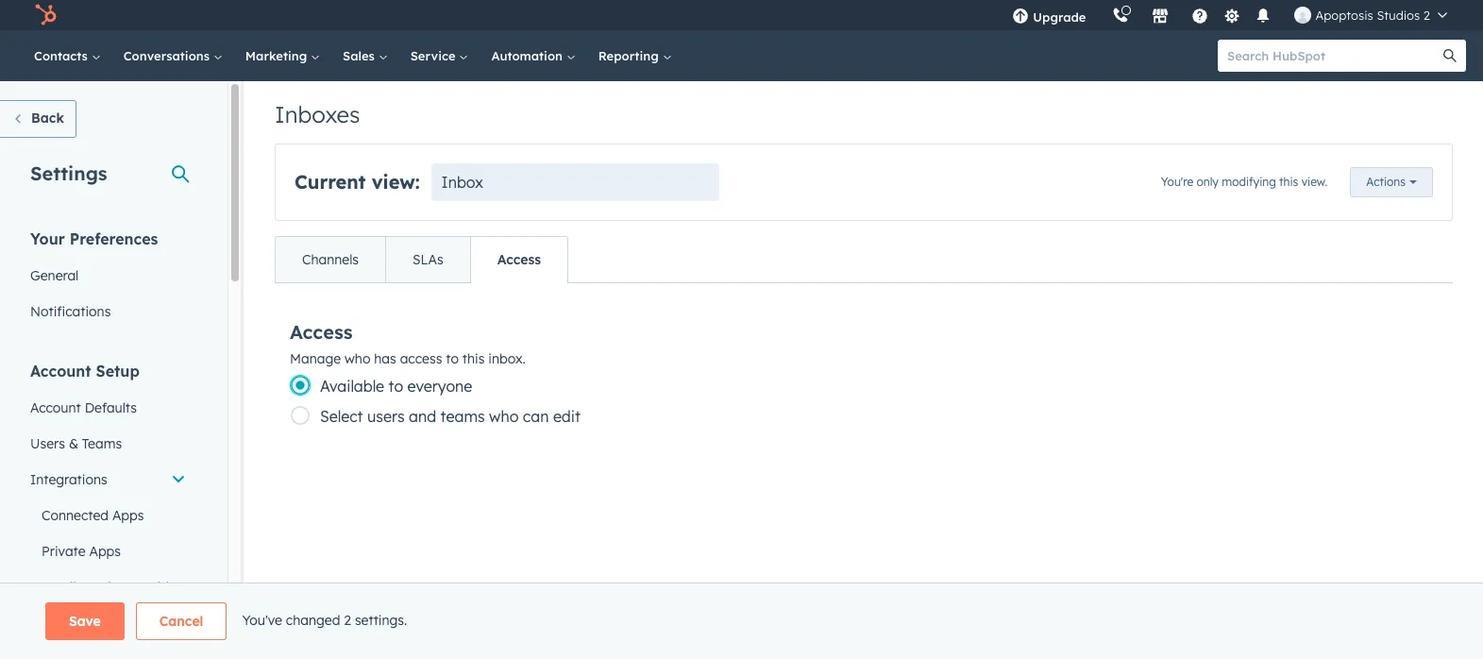 Task type: locate. For each thing, give the bounding box(es) containing it.
available
[[320, 377, 384, 396]]

access manage who has access to this inbox.
[[290, 320, 526, 367]]

has
[[374, 350, 396, 367]]

service
[[410, 48, 459, 63], [80, 579, 126, 596]]

actions button
[[1350, 167, 1433, 197]]

1 vertical spatial service
[[80, 579, 126, 596]]

account for account defaults
[[30, 399, 81, 416]]

0 vertical spatial 2
[[1424, 8, 1430, 23]]

tara schultz image
[[1295, 7, 1312, 24]]

menu containing apoptosis studios 2
[[999, 0, 1461, 30]]

provider
[[129, 579, 181, 596]]

1 vertical spatial this
[[462, 350, 485, 367]]

reporting
[[598, 48, 662, 63]]

settings image
[[1224, 8, 1241, 25]]

account setup
[[30, 362, 140, 380]]

1 horizontal spatial service
[[410, 48, 459, 63]]

account for account setup
[[30, 362, 91, 380]]

1 horizontal spatial 2
[[1424, 8, 1430, 23]]

0 horizontal spatial service
[[80, 579, 126, 596]]

to
[[446, 350, 459, 367], [389, 377, 403, 396]]

general link
[[19, 258, 197, 294]]

hubspot image
[[34, 4, 57, 26]]

view:
[[372, 170, 420, 194]]

0 horizontal spatial access
[[290, 320, 353, 343]]

and
[[409, 407, 436, 426]]

email service provider link
[[19, 569, 197, 605]]

who inside access manage who has access to this inbox.
[[345, 350, 370, 367]]

0 vertical spatial who
[[345, 350, 370, 367]]

0 vertical spatial to
[[446, 350, 459, 367]]

inboxes
[[275, 100, 360, 128]]

studios
[[1377, 8, 1420, 23]]

account up users
[[30, 399, 81, 416]]

downloads
[[111, 618, 180, 635]]

marketplace downloads link
[[19, 609, 197, 645]]

connected apps
[[42, 507, 144, 524]]

&
[[69, 435, 78, 452]]

apps up private apps link
[[112, 507, 144, 524]]

who left has
[[345, 350, 370, 367]]

apps up email service provider 'link' at the left bottom of page
[[89, 543, 121, 560]]

apps
[[112, 507, 144, 524], [89, 543, 121, 560]]

settings
[[30, 161, 107, 185]]

2 for studios
[[1424, 8, 1430, 23]]

1 horizontal spatial this
[[1279, 174, 1298, 189]]

users & teams link
[[19, 426, 197, 462]]

access inside access manage who has access to this inbox.
[[290, 320, 353, 343]]

account up account defaults
[[30, 362, 91, 380]]

0 vertical spatial account
[[30, 362, 91, 380]]

0 vertical spatial access
[[497, 251, 541, 268]]

marketplace downloads
[[30, 618, 180, 635]]

0 horizontal spatial to
[[389, 377, 403, 396]]

this left view.
[[1279, 174, 1298, 189]]

2 inside popup button
[[1424, 8, 1430, 23]]

sales
[[343, 48, 378, 63]]

your
[[30, 229, 65, 248]]

slas
[[413, 251, 443, 268]]

1 account from the top
[[30, 362, 91, 380]]

1 vertical spatial apps
[[89, 543, 121, 560]]

account
[[30, 362, 91, 380], [30, 399, 81, 416]]

1 horizontal spatial access
[[497, 251, 541, 268]]

2
[[1424, 8, 1430, 23], [344, 611, 351, 628]]

contacts link
[[23, 30, 112, 81]]

service link
[[399, 30, 480, 81]]

can
[[523, 407, 549, 426]]

0 vertical spatial service
[[410, 48, 459, 63]]

account inside account defaults link
[[30, 399, 81, 416]]

access up manage
[[290, 320, 353, 343]]

access right slas
[[497, 251, 541, 268]]

this inside access manage who has access to this inbox.
[[462, 350, 485, 367]]

1 vertical spatial account
[[30, 399, 81, 416]]

1 vertical spatial access
[[290, 320, 353, 343]]

1 horizontal spatial who
[[489, 407, 519, 426]]

available to everyone
[[320, 377, 472, 396]]

email service provider
[[42, 579, 181, 596]]

channels
[[302, 251, 359, 268]]

menu
[[999, 0, 1461, 30]]

apoptosis studios 2 button
[[1284, 0, 1459, 30]]

account defaults
[[30, 399, 137, 416]]

2 right studios
[[1424, 8, 1430, 23]]

1 horizontal spatial to
[[446, 350, 459, 367]]

0 horizontal spatial who
[[345, 350, 370, 367]]

marketing
[[245, 48, 311, 63]]

actions
[[1367, 175, 1406, 189]]

changed
[[286, 611, 340, 628]]

search button
[[1434, 40, 1466, 72]]

2 for changed
[[344, 611, 351, 628]]

service down private apps link
[[80, 579, 126, 596]]

to down has
[[389, 377, 403, 396]]

preferences
[[70, 229, 158, 248]]

help button
[[1184, 0, 1217, 30]]

0 horizontal spatial this
[[462, 350, 485, 367]]

apoptosis
[[1316, 8, 1374, 23]]

view.
[[1302, 174, 1328, 189]]

0 horizontal spatial 2
[[344, 611, 351, 628]]

service right sales link
[[410, 48, 459, 63]]

0 vertical spatial apps
[[112, 507, 144, 524]]

marketing link
[[234, 30, 331, 81]]

who left can
[[489, 407, 519, 426]]

access
[[497, 251, 541, 268], [290, 320, 353, 343]]

access for access
[[497, 251, 541, 268]]

2 account from the top
[[30, 399, 81, 416]]

this
[[1279, 174, 1298, 189], [462, 350, 485, 367]]

access link
[[470, 237, 567, 282]]

Search HubSpot search field
[[1218, 40, 1449, 72]]

notifications
[[30, 303, 111, 320]]

inbox.
[[488, 350, 526, 367]]

who
[[345, 350, 370, 367], [489, 407, 519, 426]]

slas link
[[385, 237, 470, 282]]

1 vertical spatial 2
[[344, 611, 351, 628]]

this left inbox.
[[462, 350, 485, 367]]

1 vertical spatial who
[[489, 407, 519, 426]]

account setup element
[[19, 361, 197, 659]]

calling icon image
[[1113, 8, 1130, 25]]

2 inside page section element
[[344, 611, 351, 628]]

automation
[[491, 48, 566, 63]]

tab list
[[275, 236, 568, 283]]

notifications link
[[19, 294, 197, 330]]

to up everyone
[[446, 350, 459, 367]]

2 left settings.
[[344, 611, 351, 628]]

notifications button
[[1248, 0, 1280, 30]]

to inside access manage who has access to this inbox.
[[446, 350, 459, 367]]

teams
[[82, 435, 122, 452]]

calling icon button
[[1105, 3, 1137, 27]]

menu item
[[1099, 0, 1103, 30]]



Task type: describe. For each thing, give the bounding box(es) containing it.
apps for private apps
[[89, 543, 121, 560]]

reporting link
[[587, 30, 683, 81]]

apps for connected apps
[[112, 507, 144, 524]]

select
[[320, 407, 363, 426]]

upgrade image
[[1012, 8, 1029, 25]]

sales link
[[331, 30, 399, 81]]

search image
[[1444, 49, 1457, 62]]

upgrade
[[1033, 9, 1086, 25]]

save
[[69, 613, 101, 630]]

teams
[[441, 407, 485, 426]]

back
[[31, 110, 64, 127]]

back link
[[0, 100, 76, 138]]

notifications image
[[1255, 8, 1272, 25]]

private apps link
[[19, 533, 197, 569]]

setup
[[96, 362, 140, 380]]

0 vertical spatial this
[[1279, 174, 1298, 189]]

contacts
[[34, 48, 91, 63]]

your preferences
[[30, 229, 158, 248]]

you're
[[1161, 174, 1194, 189]]

modifying
[[1222, 174, 1276, 189]]

conversations link
[[112, 30, 234, 81]]

conversations
[[123, 48, 213, 63]]

marketplaces image
[[1152, 8, 1169, 25]]

page section element
[[0, 602, 1483, 640]]

current view:
[[295, 170, 420, 194]]

settings link
[[1220, 5, 1244, 25]]

connected
[[42, 507, 109, 524]]

channels link
[[276, 237, 385, 282]]

inbox button
[[431, 163, 719, 201]]

settings.
[[355, 611, 407, 628]]

marketplaces button
[[1141, 0, 1181, 30]]

edit
[[553, 407, 581, 426]]

service inside 'link'
[[80, 579, 126, 596]]

users
[[30, 435, 65, 452]]

only
[[1197, 174, 1219, 189]]

inbox
[[441, 173, 483, 192]]

marketplace
[[30, 618, 107, 635]]

users & teams
[[30, 435, 122, 452]]

access for access manage who has access to this inbox.
[[290, 320, 353, 343]]

integrations
[[30, 471, 107, 488]]

private
[[42, 543, 86, 560]]

apoptosis studios 2
[[1316, 8, 1430, 23]]

automation link
[[480, 30, 587, 81]]

private apps
[[42, 543, 121, 560]]

connected apps link
[[19, 498, 197, 533]]

your preferences element
[[19, 228, 197, 330]]

select users and teams who can edit
[[320, 407, 581, 426]]

cancel button
[[136, 602, 227, 640]]

defaults
[[85, 399, 137, 416]]

current
[[295, 170, 366, 194]]

email
[[42, 579, 76, 596]]

tab list containing channels
[[275, 236, 568, 283]]

account defaults link
[[19, 390, 197, 426]]

cancel
[[159, 613, 203, 630]]

you've changed 2 settings.
[[242, 611, 407, 628]]

everyone
[[408, 377, 472, 396]]

general
[[30, 267, 79, 284]]

you're only modifying this view.
[[1161, 174, 1328, 189]]

save button
[[45, 602, 124, 640]]

access
[[400, 350, 442, 367]]

1 vertical spatial to
[[389, 377, 403, 396]]

manage
[[290, 350, 341, 367]]

hubspot link
[[23, 4, 71, 26]]

users
[[367, 407, 405, 426]]

you've
[[242, 611, 282, 628]]

integrations button
[[19, 462, 197, 498]]

help image
[[1192, 8, 1209, 25]]



Task type: vqa. For each thing, say whether or not it's contained in the screenshot.
John Smith icon
no



